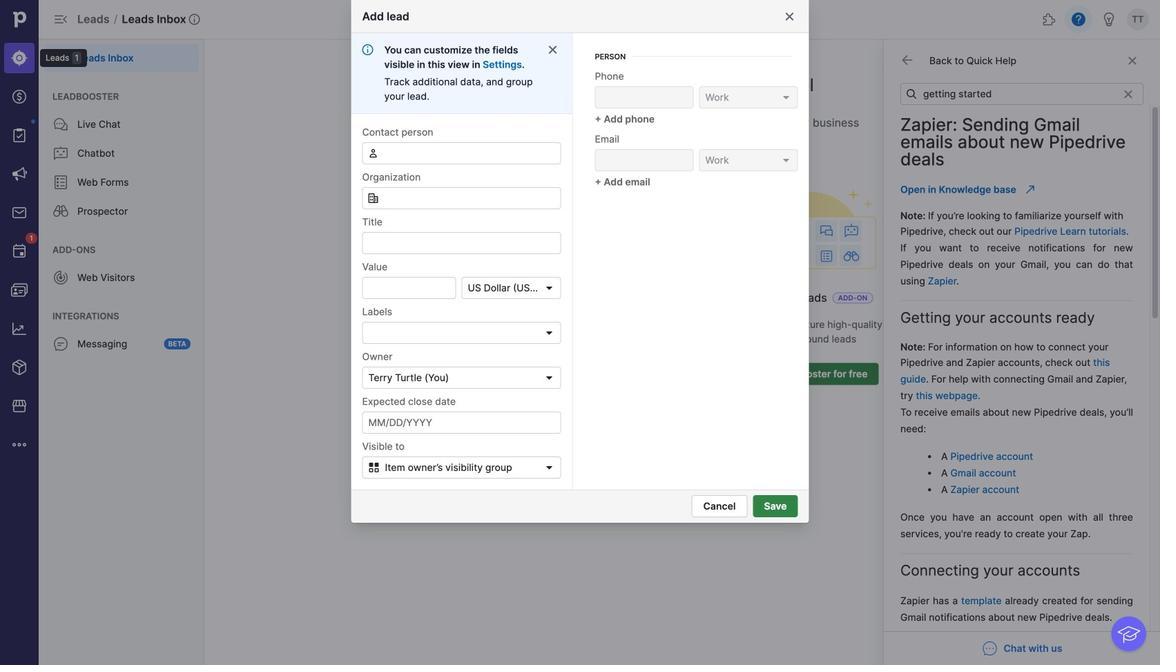 Task type: vqa. For each thing, say whether or not it's contained in the screenshot.
Sales Inbox Image
yes



Task type: describe. For each thing, give the bounding box(es) containing it.
products image
[[11, 359, 28, 376]]

campaigns image
[[11, 166, 28, 182]]

quick help image
[[1071, 11, 1087, 28]]

marketplace image
[[11, 398, 28, 414]]

1 vertical spatial color primary image
[[368, 193, 379, 204]]

MM/DD/YYYY text field
[[362, 412, 561, 434]]

info image
[[189, 14, 200, 25]]

2 vertical spatial color undefined image
[[52, 336, 69, 352]]

0 horizontal spatial color secondary image
[[901, 53, 915, 67]]

deals image
[[11, 88, 28, 105]]

more image
[[11, 437, 28, 453]]

Search Pipedrive field
[[456, 6, 705, 33]]

2 menu item from the left
[[39, 39, 204, 72]]

color muted image
[[1123, 89, 1134, 100]]

menu toggle image
[[52, 11, 69, 28]]

close image
[[784, 11, 795, 22]]

home image
[[9, 9, 30, 30]]

insights image
[[11, 321, 28, 337]]



Task type: locate. For each thing, give the bounding box(es) containing it.
color primary image
[[547, 44, 558, 55], [906, 88, 917, 99], [781, 92, 792, 103], [781, 155, 792, 166], [366, 462, 382, 473]]

color undefined image
[[52, 50, 69, 66], [11, 243, 28, 260], [52, 336, 69, 352]]

menu
[[0, 0, 87, 665], [39, 39, 204, 665]]

knowledge center bot, also known as kc bot is an onboarding assistant that allows you to see the list of onboarding items in one place for quick and easy reference. this improves your in-app experience. image
[[1112, 616, 1147, 651]]

color info image
[[362, 44, 373, 55]]

color undefined image right insights icon
[[52, 336, 69, 352]]

color primary image
[[368, 148, 379, 159], [368, 193, 379, 204], [541, 462, 558, 473]]

1 vertical spatial color undefined image
[[11, 243, 28, 260]]

leads image
[[11, 50, 28, 66]]

menu item
[[0, 39, 39, 77], [39, 39, 204, 72]]

0 vertical spatial color primary image
[[368, 148, 379, 159]]

0 vertical spatial color undefined image
[[52, 50, 69, 66]]

color active image
[[1025, 184, 1036, 195]]

color undefined image down sales inbox 'icon'
[[11, 243, 28, 260]]

color secondary image
[[901, 53, 915, 67], [1125, 55, 1141, 66]]

1 horizontal spatial color secondary image
[[1125, 55, 1141, 66]]

Search all articles text field
[[901, 83, 1144, 105]]

None field
[[699, 86, 798, 108], [362, 142, 561, 164], [699, 149, 798, 171], [362, 187, 561, 209], [362, 322, 561, 344], [362, 367, 561, 389], [699, 86, 798, 108], [362, 142, 561, 164], [699, 149, 798, 171], [362, 187, 561, 209], [362, 322, 561, 344], [362, 367, 561, 389]]

sales inbox image
[[11, 204, 28, 221]]

None text field
[[595, 86, 694, 108], [595, 149, 694, 171], [362, 187, 561, 209], [362, 277, 456, 299], [595, 86, 694, 108], [595, 149, 694, 171], [362, 187, 561, 209], [362, 277, 456, 299]]

dialog
[[0, 0, 1161, 665]]

sales assistant image
[[1101, 11, 1118, 28]]

1 menu item from the left
[[0, 39, 39, 77]]

None text field
[[362, 142, 561, 164], [362, 232, 561, 254], [362, 142, 561, 164], [362, 232, 561, 254]]

color undefined image
[[52, 116, 69, 133], [11, 127, 28, 144], [52, 145, 69, 162], [52, 174, 69, 191], [52, 203, 69, 220], [52, 269, 69, 286]]

2 vertical spatial color primary image
[[541, 462, 558, 473]]

contacts image
[[11, 282, 28, 298]]

color undefined image down menu toggle image
[[52, 50, 69, 66]]



